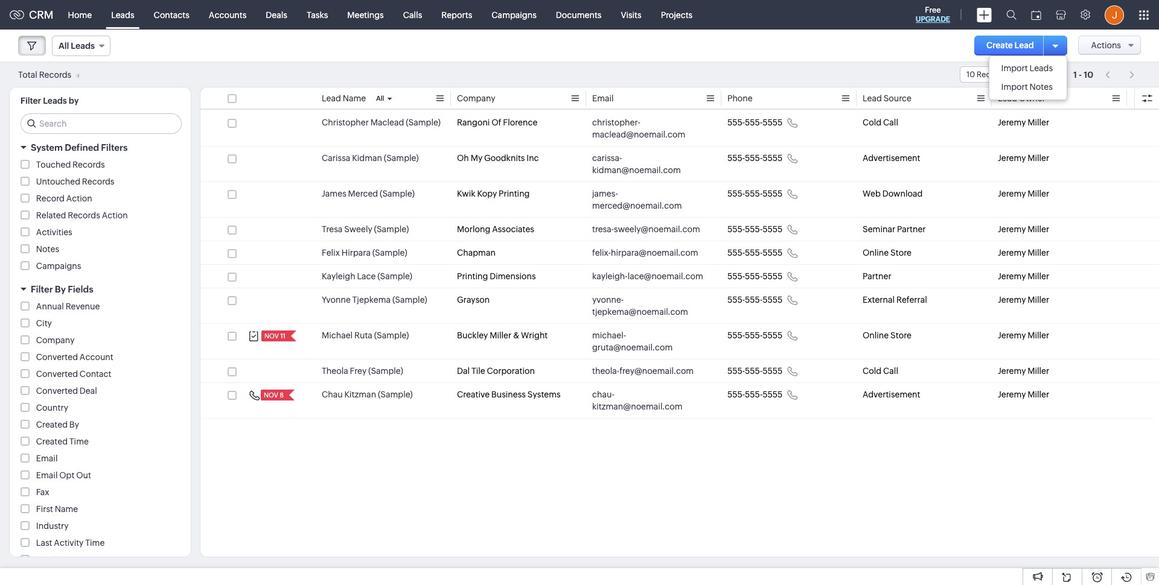 Task type: vqa. For each thing, say whether or not it's contained in the screenshot.
the middle Email
yes



Task type: describe. For each thing, give the bounding box(es) containing it.
name for lead name
[[343, 94, 366, 103]]

kitzman@noemail.com
[[592, 402, 683, 412]]

yvonne tjepkema (sample)
[[322, 295, 427, 305]]

nov 11 link
[[262, 331, 287, 342]]

advertisement for chau- kitzman@noemail.com
[[863, 390, 921, 400]]

1 vertical spatial time
[[85, 539, 105, 548]]

store for felix-hirpara@noemail.com
[[891, 248, 912, 258]]

sweely@noemail.com
[[614, 225, 700, 234]]

lead owner
[[998, 94, 1046, 103]]

touched
[[36, 160, 71, 170]]

first
[[36, 505, 53, 515]]

campaigns link
[[482, 0, 546, 29]]

converted for converted account
[[36, 353, 78, 362]]

created time
[[36, 437, 89, 447]]

theola frey (sample)
[[322, 367, 403, 376]]

yvonne- tjepkema@noemail.com
[[592, 295, 688, 317]]

nov 8 link
[[261, 390, 285, 401]]

download
[[883, 189, 923, 199]]

advertisement for carissa- kidman@noemail.com
[[863, 153, 921, 163]]

rangoni
[[457, 118, 490, 127]]

buckley
[[457, 331, 488, 341]]

projects
[[661, 10, 693, 20]]

calendar image
[[1032, 10, 1042, 20]]

campaigns inside "link"
[[492, 10, 537, 20]]

carissa kidman (sample) link
[[322, 152, 419, 164]]

555-555-5555 for michael- gruta@noemail.com
[[728, 331, 783, 341]]

phone
[[728, 94, 753, 103]]

miller for michael- gruta@noemail.com
[[1028, 331, 1050, 341]]

dal tile corporation
[[457, 367, 535, 376]]

tasks
[[307, 10, 328, 20]]

chau-
[[592, 390, 615, 400]]

555-555-5555 for carissa- kidman@noemail.com
[[728, 153, 783, 163]]

frey
[[350, 367, 367, 376]]

10 Records Per Page field
[[960, 66, 1056, 83]]

reports link
[[432, 0, 482, 29]]

555-555-5555 for chau- kitzman@noemail.com
[[728, 390, 783, 400]]

fields
[[68, 284, 93, 295]]

untouched records
[[36, 177, 114, 187]]

online store for felix-hirpara@noemail.com
[[863, 248, 912, 258]]

miller for theola-frey@noemail.com
[[1028, 367, 1050, 376]]

contacts
[[154, 10, 190, 20]]

10 records per page
[[967, 70, 1041, 79]]

records for untouched
[[82, 177, 114, 187]]

miller for tresa-sweely@noemail.com
[[1028, 225, 1050, 234]]

kidman
[[352, 153, 382, 163]]

industry
[[36, 522, 69, 531]]

(sample) for james merced (sample)
[[380, 189, 415, 199]]

name for first name
[[55, 505, 78, 515]]

(sample) for michael ruta (sample)
[[374, 331, 409, 341]]

jeremy for theola-frey@noemail.com
[[998, 367, 1026, 376]]

jeremy miller for felix-hirpara@noemail.com
[[998, 248, 1050, 258]]

jeremy miller for yvonne- tjepkema@noemail.com
[[998, 295, 1050, 305]]

documents link
[[546, 0, 611, 29]]

last for last activity time
[[36, 539, 52, 548]]

email opt out
[[36, 471, 91, 481]]

inc
[[527, 153, 539, 163]]

records for touched
[[73, 160, 105, 170]]

yvonne-
[[592, 295, 624, 305]]

christopher maclead (sample) link
[[322, 117, 441, 129]]

accounts link
[[199, 0, 256, 29]]

home link
[[58, 0, 102, 29]]

8
[[280, 392, 284, 399]]

5555 for christopher- maclead@noemail.com
[[763, 118, 783, 127]]

import for import leads
[[1002, 63, 1028, 73]]

5555 for yvonne- tjepkema@noemail.com
[[763, 295, 783, 305]]

0 vertical spatial time
[[69, 437, 89, 447]]

555-555-5555 for theola-frey@noemail.com
[[728, 367, 783, 376]]

jeremy for chau- kitzman@noemail.com
[[998, 390, 1026, 400]]

store for michael- gruta@noemail.com
[[891, 331, 912, 341]]

1 - 10
[[1074, 70, 1094, 79]]

miller for carissa- kidman@noemail.com
[[1028, 153, 1050, 163]]

jeremy miller for james- merced@noemail.com
[[998, 189, 1050, 199]]

ruta
[[354, 331, 373, 341]]

0 vertical spatial email
[[592, 94, 614, 103]]

call for theola-frey@noemail.com
[[884, 367, 899, 376]]

out
[[76, 471, 91, 481]]

referral
[[897, 295, 927, 305]]

by
[[69, 96, 79, 106]]

lead name
[[322, 94, 366, 103]]

rangoni of florence
[[457, 118, 538, 127]]

tresa-sweely@noemail.com
[[592, 225, 700, 234]]

All Leads field
[[52, 36, 110, 56]]

activities
[[36, 228, 72, 237]]

lead inside button
[[1015, 40, 1034, 50]]

systems
[[528, 390, 561, 400]]

kayleigh-lace@noemail.com link
[[592, 271, 703, 283]]

jeremy for yvonne- tjepkema@noemail.com
[[998, 295, 1026, 305]]

5555 for james- merced@noemail.com
[[763, 189, 783, 199]]

call for christopher- maclead@noemail.com
[[884, 118, 899, 127]]

seminar
[[863, 225, 896, 234]]

oh my goodknits inc
[[457, 153, 539, 163]]

james
[[322, 189, 347, 199]]

accounts
[[209, 10, 247, 20]]

(sample) for kayleigh lace (sample)
[[378, 272, 413, 281]]

jeremy miller for christopher- maclead@noemail.com
[[998, 118, 1050, 127]]

source
[[884, 94, 912, 103]]

felix-hirpara@noemail.com
[[592, 248, 699, 258]]

revenue
[[66, 302, 100, 312]]

felix hirpara (sample) link
[[322, 247, 407, 259]]

christopher maclead (sample)
[[322, 118, 441, 127]]

filter leads by
[[21, 96, 79, 106]]

create menu element
[[970, 0, 1000, 29]]

tile
[[472, 367, 485, 376]]

touched records
[[36, 160, 105, 170]]

christopher
[[322, 118, 369, 127]]

maclead@noemail.com
[[592, 130, 686, 140]]

jeremy miller for carissa- kidman@noemail.com
[[998, 153, 1050, 163]]

created by
[[36, 420, 79, 430]]

5555 for theola-frey@noemail.com
[[763, 367, 783, 376]]

kayleigh lace (sample) link
[[322, 271, 413, 283]]

owner
[[1019, 94, 1046, 103]]

chau kitzman (sample)
[[322, 390, 413, 400]]

create menu image
[[977, 8, 992, 22]]

(sample) for felix hirpara (sample)
[[373, 248, 407, 258]]

michael- gruta@noemail.com link
[[592, 330, 704, 354]]

jeremy miller for chau- kitzman@noemail.com
[[998, 390, 1050, 400]]

buckley miller & wright
[[457, 331, 548, 341]]

meetings
[[347, 10, 384, 20]]

5555 for felix-hirpara@noemail.com
[[763, 248, 783, 258]]

all for all
[[376, 95, 384, 102]]

hirpara@noemail.com
[[611, 248, 699, 258]]

lead for lead name
[[322, 94, 341, 103]]

jeremy for james- merced@noemail.com
[[998, 189, 1026, 199]]

lead for lead owner
[[998, 94, 1018, 103]]

555-555-5555 for yvonne- tjepkema@noemail.com
[[728, 295, 783, 305]]

online for felix-hirpara@noemail.com
[[863, 248, 889, 258]]

cold call for christopher- maclead@noemail.com
[[863, 118, 899, 127]]

untouched
[[36, 177, 80, 187]]

converted for converted contact
[[36, 370, 78, 379]]

(sample) for carissa kidman (sample)
[[384, 153, 419, 163]]

row group containing christopher maclead (sample)
[[201, 111, 1160, 419]]

5555 for tresa-sweely@noemail.com
[[763, 225, 783, 234]]

records for 10
[[977, 70, 1007, 79]]

projects link
[[651, 0, 703, 29]]

tasks link
[[297, 0, 338, 29]]

filter for filter by fields
[[31, 284, 53, 295]]

last for last name
[[36, 556, 52, 565]]

calls
[[403, 10, 422, 20]]

import leads
[[1002, 63, 1053, 73]]

5555 for chau- kitzman@noemail.com
[[763, 390, 783, 400]]

jeremy for christopher- maclead@noemail.com
[[998, 118, 1026, 127]]

james- merced@noemail.com link
[[592, 188, 704, 212]]

dal
[[457, 367, 470, 376]]

miller for kayleigh-lace@noemail.com
[[1028, 272, 1050, 281]]

name for last name
[[54, 556, 77, 565]]

documents
[[556, 10, 602, 20]]

contacts link
[[144, 0, 199, 29]]

profile image
[[1105, 5, 1125, 24]]

created for created by
[[36, 420, 68, 430]]

converted account
[[36, 353, 113, 362]]

import for import notes
[[1002, 82, 1028, 92]]

0 vertical spatial company
[[457, 94, 496, 103]]

records for related
[[68, 211, 100, 220]]

sweely
[[344, 225, 372, 234]]

defined
[[65, 143, 99, 153]]

filter for filter leads by
[[21, 96, 41, 106]]

upgrade
[[916, 15, 951, 24]]

jeremy for kayleigh-lace@noemail.com
[[998, 272, 1026, 281]]



Task type: locate. For each thing, give the bounding box(es) containing it.
0 horizontal spatial 10
[[967, 70, 975, 79]]

0 vertical spatial all
[[59, 41, 69, 51]]

last down industry
[[36, 539, 52, 548]]

nov left '8'
[[264, 392, 278, 399]]

oh
[[457, 153, 469, 163]]

company down city
[[36, 336, 75, 345]]

nov 11
[[265, 333, 286, 340]]

7 555-555-5555 from the top
[[728, 295, 783, 305]]

7 jeremy from the top
[[998, 295, 1026, 305]]

2 vertical spatial converted
[[36, 387, 78, 396]]

tresa
[[322, 225, 343, 234]]

(sample) inside 'link'
[[374, 331, 409, 341]]

nov 8
[[264, 392, 284, 399]]

notes inside import notes link
[[1030, 82, 1053, 92]]

1 store from the top
[[891, 248, 912, 258]]

2 jeremy miller from the top
[[998, 153, 1050, 163]]

0 vertical spatial notes
[[1030, 82, 1053, 92]]

1 horizontal spatial by
[[69, 420, 79, 430]]

email down "created time"
[[36, 454, 58, 464]]

1 555-555-5555 from the top
[[728, 118, 783, 127]]

2 converted from the top
[[36, 370, 78, 379]]

8 5555 from the top
[[763, 331, 783, 341]]

james merced (sample) link
[[322, 188, 415, 200]]

10 jeremy from the top
[[998, 390, 1026, 400]]

1 horizontal spatial printing
[[499, 189, 530, 199]]

3 555-555-5555 from the top
[[728, 189, 783, 199]]

theola frey (sample) link
[[322, 365, 403, 377]]

555-555-5555 for felix-hirpara@noemail.com
[[728, 248, 783, 258]]

kopy
[[477, 189, 497, 199]]

hirpara
[[342, 248, 371, 258]]

1 vertical spatial filter
[[31, 284, 53, 295]]

total records
[[18, 70, 71, 79]]

notes up owner
[[1030, 82, 1053, 92]]

2 created from the top
[[36, 437, 68, 447]]

online store for michael- gruta@noemail.com
[[863, 331, 912, 341]]

cold for theola-frey@noemail.com
[[863, 367, 882, 376]]

merced
[[348, 189, 378, 199]]

theola-frey@noemail.com
[[592, 367, 694, 376]]

0 vertical spatial online
[[863, 248, 889, 258]]

created down created by
[[36, 437, 68, 447]]

1 vertical spatial name
[[55, 505, 78, 515]]

555-555-5555 for christopher- maclead@noemail.com
[[728, 118, 783, 127]]

by up annual revenue at the bottom of page
[[55, 284, 66, 295]]

miller for james- merced@noemail.com
[[1028, 189, 1050, 199]]

1 jeremy from the top
[[998, 118, 1026, 127]]

tresa sweely (sample) link
[[322, 223, 409, 236]]

2 vertical spatial name
[[54, 556, 77, 565]]

by
[[55, 284, 66, 295], [69, 420, 79, 430]]

action down untouched records
[[102, 211, 128, 220]]

name right first
[[55, 505, 78, 515]]

dimensions
[[490, 272, 536, 281]]

felix hirpara (sample)
[[322, 248, 407, 258]]

profile element
[[1098, 0, 1132, 29]]

cold for christopher- maclead@noemail.com
[[863, 118, 882, 127]]

campaigns
[[492, 10, 537, 20], [36, 262, 81, 271]]

records left per
[[977, 70, 1007, 79]]

cold
[[863, 118, 882, 127], [863, 367, 882, 376]]

1 cold call from the top
[[863, 118, 899, 127]]

1 advertisement from the top
[[863, 153, 921, 163]]

6 5555 from the top
[[763, 272, 783, 281]]

0 vertical spatial filter
[[21, 96, 41, 106]]

0 horizontal spatial notes
[[36, 245, 59, 254]]

lead down import notes
[[998, 94, 1018, 103]]

name down the activity
[[54, 556, 77, 565]]

gruta@noemail.com
[[592, 343, 673, 353]]

printing dimensions
[[457, 272, 536, 281]]

0 vertical spatial last
[[36, 539, 52, 548]]

create lead
[[987, 40, 1034, 50]]

1 cold from the top
[[863, 118, 882, 127]]

online for michael- gruta@noemail.com
[[863, 331, 889, 341]]

converted up country at the bottom left
[[36, 387, 78, 396]]

reports
[[442, 10, 472, 20]]

search image
[[1007, 10, 1017, 20]]

1 import from the top
[[1002, 63, 1028, 73]]

last down the last activity time
[[36, 556, 52, 565]]

1 vertical spatial last
[[36, 556, 52, 565]]

1 created from the top
[[36, 420, 68, 430]]

navigation
[[1100, 66, 1141, 83]]

printing
[[499, 189, 530, 199], [457, 272, 488, 281]]

nov for michael
[[265, 333, 279, 340]]

partner up external
[[863, 272, 892, 281]]

yvonne
[[322, 295, 351, 305]]

loading image
[[73, 73, 79, 78]]

10 left per
[[967, 70, 975, 79]]

(sample) for chau kitzman (sample)
[[378, 390, 413, 400]]

by inside dropdown button
[[55, 284, 66, 295]]

1 last from the top
[[36, 539, 52, 548]]

1 vertical spatial email
[[36, 454, 58, 464]]

2 online from the top
[[863, 331, 889, 341]]

1 horizontal spatial all
[[376, 95, 384, 102]]

8 jeremy from the top
[[998, 331, 1026, 341]]

4 555-555-5555 from the top
[[728, 225, 783, 234]]

1 vertical spatial cold
[[863, 367, 882, 376]]

0 vertical spatial call
[[884, 118, 899, 127]]

lace@noemail.com
[[628, 272, 703, 281]]

import notes link
[[990, 78, 1067, 97]]

0 horizontal spatial partner
[[863, 272, 892, 281]]

nov
[[265, 333, 279, 340], [264, 392, 278, 399]]

9 5555 from the top
[[763, 367, 783, 376]]

(sample) for yvonne tjepkema (sample)
[[392, 295, 427, 305]]

1 horizontal spatial partner
[[897, 225, 926, 234]]

james merced (sample)
[[322, 189, 415, 199]]

converted up the converted contact
[[36, 353, 78, 362]]

1 vertical spatial store
[[891, 331, 912, 341]]

1 vertical spatial cold call
[[863, 367, 899, 376]]

related
[[36, 211, 66, 220]]

3 converted from the top
[[36, 387, 78, 396]]

lead
[[1015, 40, 1034, 50], [322, 94, 341, 103], [863, 94, 882, 103], [998, 94, 1018, 103]]

1 vertical spatial created
[[36, 437, 68, 447]]

5555 for carissa- kidman@noemail.com
[[763, 153, 783, 163]]

0 horizontal spatial all
[[59, 41, 69, 51]]

2 5555 from the top
[[763, 153, 783, 163]]

3 jeremy from the top
[[998, 189, 1026, 199]]

8 555-555-5555 from the top
[[728, 331, 783, 341]]

meetings link
[[338, 0, 394, 29]]

jeremy miller for theola-frey@noemail.com
[[998, 367, 1050, 376]]

1 horizontal spatial 10
[[1084, 70, 1094, 79]]

maclead
[[371, 118, 404, 127]]

1 vertical spatial notes
[[36, 245, 59, 254]]

kwik kopy printing
[[457, 189, 530, 199]]

country
[[36, 403, 68, 413]]

time right the activity
[[85, 539, 105, 548]]

related records action
[[36, 211, 128, 220]]

leads inside 'link'
[[111, 10, 134, 20]]

2 cold from the top
[[863, 367, 882, 376]]

filter by fields
[[31, 284, 93, 295]]

tresa sweely (sample)
[[322, 225, 409, 234]]

leads inside field
[[71, 41, 95, 51]]

10 555-555-5555 from the top
[[728, 390, 783, 400]]

0 vertical spatial partner
[[897, 225, 926, 234]]

1 vertical spatial all
[[376, 95, 384, 102]]

leads for import leads
[[1030, 63, 1053, 73]]

time down created by
[[69, 437, 89, 447]]

miller for chau- kitzman@noemail.com
[[1028, 390, 1050, 400]]

(sample) for theola frey (sample)
[[368, 367, 403, 376]]

chau
[[322, 390, 343, 400]]

1 vertical spatial converted
[[36, 370, 78, 379]]

nov for chau
[[264, 392, 278, 399]]

by for created
[[69, 420, 79, 430]]

6 jeremy from the top
[[998, 272, 1026, 281]]

0 vertical spatial online store
[[863, 248, 912, 258]]

(sample) for christopher maclead (sample)
[[406, 118, 441, 127]]

company up rangoni
[[457, 94, 496, 103]]

jeremy miller for michael- gruta@noemail.com
[[998, 331, 1050, 341]]

web
[[863, 189, 881, 199]]

total
[[18, 70, 37, 79]]

555-555-5555 for tresa-sweely@noemail.com
[[728, 225, 783, 234]]

3 jeremy miller from the top
[[998, 189, 1050, 199]]

online store down external referral
[[863, 331, 912, 341]]

records left loading image
[[39, 70, 71, 79]]

annual
[[36, 302, 64, 312]]

5555 for michael- gruta@noemail.com
[[763, 331, 783, 341]]

0 vertical spatial action
[[66, 194, 92, 204]]

all for all leads
[[59, 41, 69, 51]]

filter up annual on the left of the page
[[31, 284, 53, 295]]

2 jeremy from the top
[[998, 153, 1026, 163]]

2 store from the top
[[891, 331, 912, 341]]

converted
[[36, 353, 78, 362], [36, 370, 78, 379], [36, 387, 78, 396]]

1 vertical spatial online
[[863, 331, 889, 341]]

0 horizontal spatial by
[[55, 284, 66, 295]]

1 online store from the top
[[863, 248, 912, 258]]

james-
[[592, 189, 618, 199]]

4 jeremy from the top
[[998, 225, 1026, 234]]

1 vertical spatial action
[[102, 211, 128, 220]]

5 jeremy miller from the top
[[998, 248, 1050, 258]]

records down the record action on the top of the page
[[68, 211, 100, 220]]

of
[[492, 118, 502, 127]]

filter down total
[[21, 96, 41, 106]]

(sample) right frey
[[368, 367, 403, 376]]

9 jeremy from the top
[[998, 367, 1026, 376]]

leads right home
[[111, 10, 134, 20]]

2 online store from the top
[[863, 331, 912, 341]]

florence
[[503, 118, 538, 127]]

store down external referral
[[891, 331, 912, 341]]

9 jeremy miller from the top
[[998, 367, 1050, 376]]

1 vertical spatial call
[[884, 367, 899, 376]]

0 vertical spatial import
[[1002, 63, 1028, 73]]

10 5555 from the top
[[763, 390, 783, 400]]

store down seminar partner
[[891, 248, 912, 258]]

printing right kopy at the left of page
[[499, 189, 530, 199]]

lead up christopher
[[322, 94, 341, 103]]

by up "created time"
[[69, 420, 79, 430]]

chau- kitzman@noemail.com link
[[592, 389, 704, 413]]

records inside '10 records per page' field
[[977, 70, 1007, 79]]

1 horizontal spatial action
[[102, 211, 128, 220]]

7 jeremy miller from the top
[[998, 295, 1050, 305]]

1 converted from the top
[[36, 353, 78, 362]]

1 vertical spatial by
[[69, 420, 79, 430]]

all up total records
[[59, 41, 69, 51]]

0 horizontal spatial printing
[[457, 272, 488, 281]]

0 horizontal spatial campaigns
[[36, 262, 81, 271]]

555-555-5555 for kayleigh-lace@noemail.com
[[728, 272, 783, 281]]

filter inside the filter by fields dropdown button
[[31, 284, 53, 295]]

1 vertical spatial nov
[[264, 392, 278, 399]]

6 555-555-5555 from the top
[[728, 272, 783, 281]]

10 jeremy miller from the top
[[998, 390, 1050, 400]]

1 vertical spatial import
[[1002, 82, 1028, 92]]

lead up "import leads"
[[1015, 40, 1034, 50]]

leads left by
[[43, 96, 67, 106]]

(sample) right merced at the top of the page
[[380, 189, 415, 199]]

3 5555 from the top
[[763, 189, 783, 199]]

1 call from the top
[[884, 118, 899, 127]]

carissa- kidman@noemail.com
[[592, 153, 681, 175]]

cold call for theola-frey@noemail.com
[[863, 367, 899, 376]]

carissa kidman (sample)
[[322, 153, 419, 163]]

1 jeremy miller from the top
[[998, 118, 1050, 127]]

first name
[[36, 505, 78, 515]]

online store down seminar partner
[[863, 248, 912, 258]]

jeremy miller for kayleigh-lace@noemail.com
[[998, 272, 1050, 281]]

2 last from the top
[[36, 556, 52, 565]]

1 vertical spatial printing
[[457, 272, 488, 281]]

converted deal
[[36, 387, 97, 396]]

1 vertical spatial partner
[[863, 272, 892, 281]]

2 cold call from the top
[[863, 367, 899, 376]]

1 vertical spatial company
[[36, 336, 75, 345]]

christopher- maclead@noemail.com link
[[592, 117, 704, 141]]

0 vertical spatial nov
[[265, 333, 279, 340]]

0 horizontal spatial action
[[66, 194, 92, 204]]

deals
[[266, 10, 287, 20]]

search element
[[1000, 0, 1024, 30]]

(sample) right ruta
[[374, 331, 409, 341]]

0 vertical spatial created
[[36, 420, 68, 430]]

5 555-555-5555 from the top
[[728, 248, 783, 258]]

(sample) right kitzman
[[378, 390, 413, 400]]

jeremy for felix-hirpara@noemail.com
[[998, 248, 1026, 258]]

0 vertical spatial name
[[343, 94, 366, 103]]

last
[[36, 539, 52, 548], [36, 556, 52, 565]]

lead source
[[863, 94, 912, 103]]

8 jeremy miller from the top
[[998, 331, 1050, 341]]

partner
[[897, 225, 926, 234], [863, 272, 892, 281]]

partner right seminar
[[897, 225, 926, 234]]

leads for filter leads by
[[43, 96, 67, 106]]

system defined filters
[[31, 143, 128, 153]]

(sample) right lace
[[378, 272, 413, 281]]

kayleigh
[[322, 272, 355, 281]]

converted for converted deal
[[36, 387, 78, 396]]

campaigns right reports link
[[492, 10, 537, 20]]

all up the "christopher maclead (sample)"
[[376, 95, 384, 102]]

import leads link
[[990, 59, 1067, 78]]

(sample) right kidman
[[384, 153, 419, 163]]

1 vertical spatial campaigns
[[36, 262, 81, 271]]

(sample) for tresa sweely (sample)
[[374, 225, 409, 234]]

notes down the activities
[[36, 245, 59, 254]]

4 jeremy miller from the top
[[998, 225, 1050, 234]]

created for created time
[[36, 437, 68, 447]]

all inside field
[[59, 41, 69, 51]]

created
[[36, 420, 68, 430], [36, 437, 68, 447]]

2 vertical spatial email
[[36, 471, 58, 481]]

5555 for kayleigh-lace@noemail.com
[[763, 272, 783, 281]]

lead for lead source
[[863, 94, 882, 103]]

1 horizontal spatial campaigns
[[492, 10, 537, 20]]

0 vertical spatial cold
[[863, 118, 882, 127]]

name up christopher
[[343, 94, 366, 103]]

Search text field
[[21, 114, 181, 133]]

6 jeremy miller from the top
[[998, 272, 1050, 281]]

miller for felix-hirpara@noemail.com
[[1028, 248, 1050, 258]]

1 5555 from the top
[[763, 118, 783, 127]]

associates
[[492, 225, 534, 234]]

per
[[1009, 70, 1021, 79]]

calls link
[[394, 0, 432, 29]]

created down country at the bottom left
[[36, 420, 68, 430]]

jeremy miller for tresa-sweely@noemail.com
[[998, 225, 1050, 234]]

records for total
[[39, 70, 71, 79]]

7 5555 from the top
[[763, 295, 783, 305]]

campaigns up filter by fields at the left
[[36, 262, 81, 271]]

converted up converted deal
[[36, 370, 78, 379]]

nov left the 11
[[265, 333, 279, 340]]

0 vertical spatial advertisement
[[863, 153, 921, 163]]

2 555-555-5555 from the top
[[728, 153, 783, 163]]

1 vertical spatial advertisement
[[863, 390, 921, 400]]

4 5555 from the top
[[763, 225, 783, 234]]

printing up "grayson"
[[457, 272, 488, 281]]

web download
[[863, 189, 923, 199]]

page
[[1022, 70, 1041, 79]]

555-555-5555 for james- merced@noemail.com
[[728, 189, 783, 199]]

leads for all leads
[[71, 41, 95, 51]]

(sample) right maclead
[[406, 118, 441, 127]]

1 horizontal spatial company
[[457, 94, 496, 103]]

0 horizontal spatial company
[[36, 336, 75, 345]]

miller for christopher- maclead@noemail.com
[[1028, 118, 1050, 127]]

0 vertical spatial campaigns
[[492, 10, 537, 20]]

converted contact
[[36, 370, 111, 379]]

leads up import notes link
[[1030, 63, 1053, 73]]

goodknits
[[484, 153, 525, 163]]

10 inside field
[[967, 70, 975, 79]]

5 jeremy from the top
[[998, 248, 1026, 258]]

lead left the source
[[863, 94, 882, 103]]

0 vertical spatial cold call
[[863, 118, 899, 127]]

1 vertical spatial online store
[[863, 331, 912, 341]]

email up christopher-
[[592, 94, 614, 103]]

2 call from the top
[[884, 367, 899, 376]]

0 vertical spatial by
[[55, 284, 66, 295]]

jeremy for michael- gruta@noemail.com
[[998, 331, 1026, 341]]

10 right -
[[1084, 70, 1094, 79]]

1 online from the top
[[863, 248, 889, 258]]

2 advertisement from the top
[[863, 390, 921, 400]]

miller for yvonne- tjepkema@noemail.com
[[1028, 295, 1050, 305]]

tjepkema@noemail.com
[[592, 307, 688, 317]]

record action
[[36, 194, 92, 204]]

action up "related records action"
[[66, 194, 92, 204]]

jeremy for tresa-sweely@noemail.com
[[998, 225, 1026, 234]]

0 vertical spatial store
[[891, 248, 912, 258]]

email up fax
[[36, 471, 58, 481]]

my
[[471, 153, 483, 163]]

online down seminar
[[863, 248, 889, 258]]

kidman@noemail.com
[[592, 165, 681, 175]]

frey@noemail.com
[[620, 367, 694, 376]]

jeremy for carissa- kidman@noemail.com
[[998, 153, 1026, 163]]

&
[[513, 331, 520, 341]]

(sample) right tjepkema
[[392, 295, 427, 305]]

1 horizontal spatial notes
[[1030, 82, 1053, 92]]

import
[[1002, 63, 1028, 73], [1002, 82, 1028, 92]]

(sample) right sweely
[[374, 225, 409, 234]]

row group
[[201, 111, 1160, 419]]

leads up loading image
[[71, 41, 95, 51]]

by for filter
[[55, 284, 66, 295]]

(sample) up kayleigh lace (sample)
[[373, 248, 407, 258]]

michael- gruta@noemail.com
[[592, 331, 673, 353]]

0 vertical spatial converted
[[36, 353, 78, 362]]

crm
[[29, 8, 54, 21]]

5 5555 from the top
[[763, 248, 783, 258]]

2 import from the top
[[1002, 82, 1028, 92]]

yvonne tjepkema (sample) link
[[322, 294, 427, 306]]

online down external
[[863, 331, 889, 341]]

system defined filters button
[[10, 137, 191, 158]]

0 vertical spatial printing
[[499, 189, 530, 199]]

leads link
[[102, 0, 144, 29]]

free
[[925, 5, 941, 14]]

9 555-555-5555 from the top
[[728, 367, 783, 376]]

last activity time
[[36, 539, 105, 548]]

records down touched records
[[82, 177, 114, 187]]

michael-
[[592, 331, 626, 341]]

records down defined
[[73, 160, 105, 170]]

christopher- maclead@noemail.com
[[592, 118, 686, 140]]



